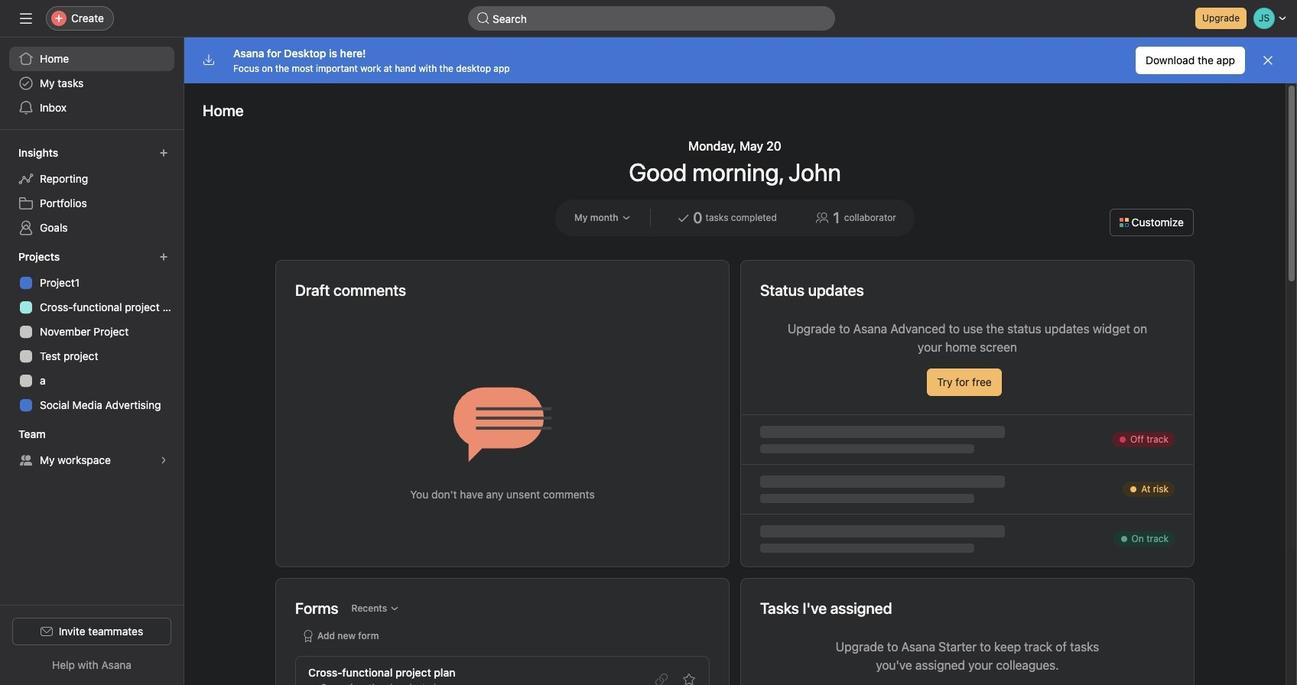Task type: describe. For each thing, give the bounding box(es) containing it.
hide sidebar image
[[20, 12, 32, 24]]

projects element
[[0, 243, 184, 421]]

add to favorites image
[[683, 674, 696, 686]]

Search tasks, projects, and more text field
[[468, 6, 836, 31]]

prominent image
[[478, 12, 490, 24]]

new insights image
[[159, 148, 168, 158]]

copy form link image
[[656, 674, 668, 686]]

see details, my workspace image
[[159, 456, 168, 465]]



Task type: locate. For each thing, give the bounding box(es) containing it.
new project or portfolio image
[[159, 253, 168, 262]]

global element
[[0, 37, 184, 129]]

insights element
[[0, 139, 184, 243]]

None field
[[468, 6, 836, 31]]

teams element
[[0, 421, 184, 476]]

dismiss image
[[1263, 54, 1275, 67]]



Task type: vqa. For each thing, say whether or not it's contained in the screenshot.
Forwarding on the left
no



